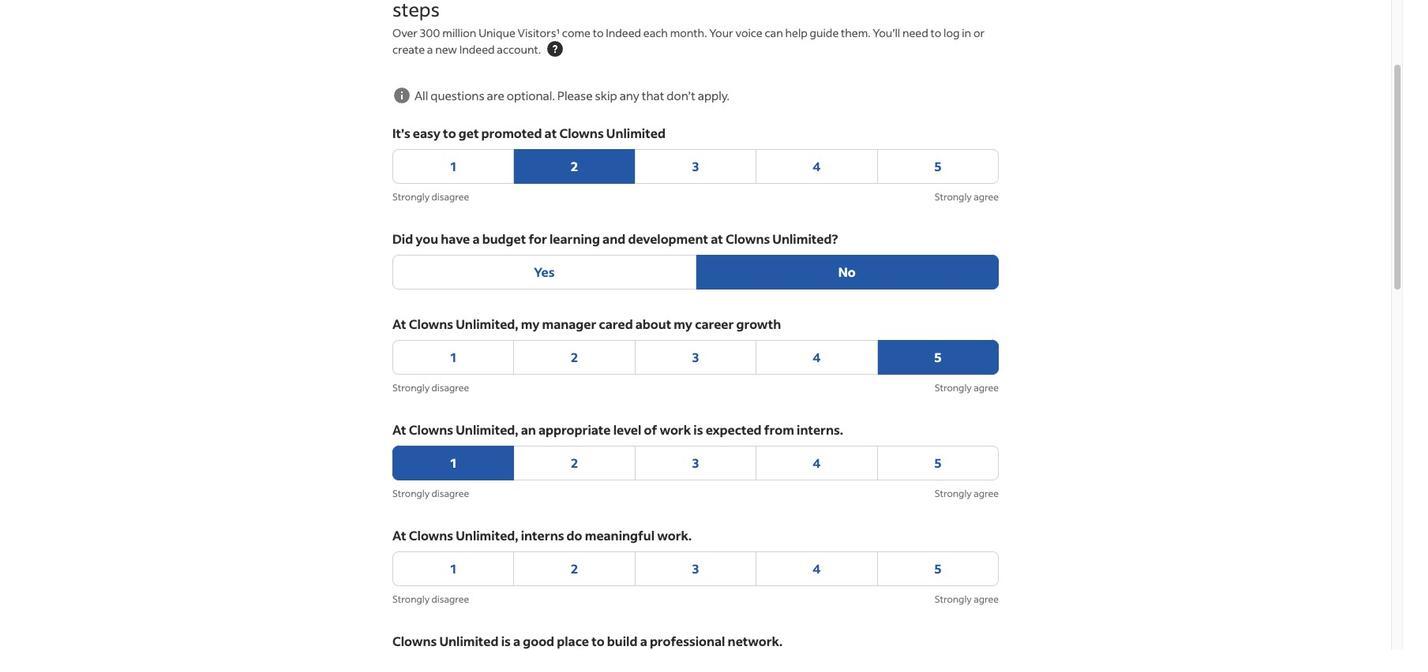Task type: describe. For each thing, give the bounding box(es) containing it.
300
[[420, 25, 440, 40]]

5 group from the top
[[393, 552, 999, 587]]

and
[[603, 231, 626, 247]]

strongly agree for at clowns unlimited, an appropriate level of work is expected from interns.
[[935, 488, 999, 500]]

all
[[415, 88, 428, 103]]

clowns unlimited is a good place to build a professional network.
[[393, 634, 783, 650]]

group for work
[[393, 446, 999, 481]]

4 for at clowns unlimited, interns do meaningful work.
[[813, 561, 821, 577]]

unlimited, for interns
[[456, 528, 519, 544]]

or
[[974, 25, 985, 40]]

3 for my
[[693, 349, 700, 366]]

3 button for work
[[635, 446, 757, 481]]

no
[[839, 264, 856, 280]]

4 button for at clowns unlimited, an appropriate level of work is expected from interns.
[[756, 446, 878, 481]]

of
[[644, 422, 658, 438]]

for
[[529, 231, 547, 247]]

strongly disagree for at clowns unlimited, my manager cared about my career growth
[[393, 382, 469, 394]]

group for and
[[393, 255, 999, 290]]

0 vertical spatial indeed
[[606, 25, 642, 40]]

do
[[567, 528, 583, 544]]

a right build on the bottom left of page
[[640, 634, 648, 650]]

no button
[[696, 255, 999, 290]]

2 for level
[[571, 455, 579, 472]]

5 for it's easy to get promoted at clowns unlimited
[[935, 158, 942, 175]]

strongly disagree for it's easy to get promoted at clowns unlimited
[[393, 191, 469, 203]]

new
[[435, 42, 457, 57]]

to right come
[[593, 25, 604, 40]]

interns
[[521, 528, 564, 544]]

meaningful
[[585, 528, 655, 544]]

each
[[644, 25, 668, 40]]

3 button for my
[[635, 340, 757, 375]]

5 button for it's easy to get promoted at clowns unlimited
[[877, 149, 999, 184]]

can
[[765, 25, 783, 40]]

your
[[710, 25, 734, 40]]

5 button for at clowns unlimited, an appropriate level of work is expected from interns.
[[877, 446, 999, 481]]

get
[[459, 125, 479, 141]]

4 for at clowns unlimited, an appropriate level of work is expected from interns.
[[813, 455, 821, 472]]

all questions are optional. please skip any that don't apply.
[[415, 88, 730, 103]]

1 button for interns
[[393, 552, 515, 587]]

have
[[441, 231, 470, 247]]

0 horizontal spatial indeed
[[460, 42, 495, 57]]

apply.
[[698, 88, 730, 103]]

at clowns unlimited, interns do meaningful work.
[[393, 528, 692, 544]]

appropriate
[[539, 422, 611, 438]]

3 button for unlimited
[[635, 149, 757, 184]]

disagree for at clowns unlimited, an appropriate level of work is expected from interns.
[[432, 488, 469, 500]]

1 vertical spatial unlimited
[[440, 634, 499, 650]]

about
[[636, 316, 672, 333]]

easy
[[413, 125, 441, 141]]

over 300 million unique visitors¹ come to indeed each month. your voice can help guide them. you'll need to log in or create a new indeed account.
[[393, 25, 985, 57]]

yes button
[[393, 255, 696, 290]]

1 vertical spatial is
[[501, 634, 511, 650]]

at for at clowns unlimited, an appropriate level of work is expected from interns.
[[393, 422, 407, 438]]

5 for at clowns unlimited, interns do meaningful work.
[[935, 561, 942, 577]]

1 for my
[[451, 349, 457, 366]]

come
[[562, 25, 591, 40]]

4 for it's easy to get promoted at clowns unlimited
[[813, 158, 821, 175]]

interns.
[[797, 422, 844, 438]]

5 button for at clowns unlimited, my manager cared about my career growth
[[877, 340, 999, 375]]

account.
[[497, 42, 541, 57]]

in
[[962, 25, 972, 40]]

did
[[393, 231, 413, 247]]

strongly agree for it's easy to get promoted at clowns unlimited
[[935, 191, 999, 203]]

million
[[443, 25, 477, 40]]

you
[[416, 231, 438, 247]]

at clowns unlimited, an appropriate level of work is expected from interns.
[[393, 422, 844, 438]]

unlimited?
[[773, 231, 838, 247]]

work
[[660, 422, 691, 438]]

1 my from the left
[[521, 316, 540, 333]]

from
[[765, 422, 795, 438]]

them.
[[841, 25, 871, 40]]

level
[[614, 422, 642, 438]]

2 for meaningful
[[571, 561, 579, 577]]

4 button for it's easy to get promoted at clowns unlimited
[[756, 149, 878, 184]]

disagree for at clowns unlimited, my manager cared about my career growth
[[432, 382, 469, 394]]

it's easy to get promoted at clowns unlimited
[[393, 125, 666, 141]]

help
[[786, 25, 808, 40]]

career
[[695, 316, 734, 333]]



Task type: vqa. For each thing, say whether or not it's contained in the screenshot.
3rd agree from the bottom
yes



Task type: locate. For each thing, give the bounding box(es) containing it.
4 strongly agree from the top
[[935, 594, 999, 606]]

to
[[593, 25, 604, 40], [931, 25, 942, 40], [443, 125, 456, 141], [592, 634, 605, 650]]

2 5 from the top
[[935, 349, 942, 366]]

2 button down do
[[514, 552, 636, 587]]

a left "new" at the top left of page
[[427, 42, 433, 57]]

4 3 from the top
[[693, 561, 700, 577]]

indeed left each
[[606, 25, 642, 40]]

1 for get
[[451, 158, 457, 175]]

4 disagree from the top
[[432, 594, 469, 606]]

2 for at
[[571, 158, 579, 175]]

1 vertical spatial at
[[393, 422, 407, 438]]

1 3 from the top
[[693, 158, 700, 175]]

2 down manager
[[571, 349, 579, 366]]

3 unlimited, from the top
[[456, 528, 519, 544]]

agree for at clowns unlimited, interns do meaningful work.
[[974, 594, 999, 606]]

2 vertical spatial at
[[393, 528, 407, 544]]

to left get
[[443, 125, 456, 141]]

5 button for at clowns unlimited, interns do meaningful work.
[[877, 552, 999, 587]]

3 strongly disagree from the top
[[393, 488, 469, 500]]

work.
[[658, 528, 692, 544]]

5 button
[[877, 149, 999, 184], [877, 340, 999, 375], [877, 446, 999, 481], [877, 552, 999, 587]]

create
[[393, 42, 425, 57]]

at for at clowns unlimited, interns do meaningful work.
[[393, 528, 407, 544]]

a
[[427, 42, 433, 57], [473, 231, 480, 247], [513, 634, 521, 650], [640, 634, 648, 650]]

group down work.
[[393, 552, 999, 587]]

4 1 button from the top
[[393, 552, 515, 587]]

5
[[935, 158, 942, 175], [935, 349, 942, 366], [935, 455, 942, 472], [935, 561, 942, 577]]

my left manager
[[521, 316, 540, 333]]

2 2 button from the top
[[514, 340, 636, 375]]

5 for at clowns unlimited, an appropriate level of work is expected from interns.
[[935, 455, 942, 472]]

promoted
[[482, 125, 542, 141]]

0 horizontal spatial at
[[545, 125, 557, 141]]

2 1 from the top
[[451, 349, 457, 366]]

at clowns unlimited, my manager cared about my career growth
[[393, 316, 782, 333]]

3 3 button from the top
[[635, 446, 757, 481]]

group down career
[[393, 340, 999, 375]]

4 2 from the top
[[571, 561, 579, 577]]

budget
[[482, 231, 526, 247]]

3 for unlimited
[[693, 158, 700, 175]]

good
[[523, 634, 555, 650]]

3 agree from the top
[[974, 488, 999, 500]]

3 4 button from the top
[[756, 446, 878, 481]]

strongly agree for at clowns unlimited, my manager cared about my career growth
[[935, 382, 999, 394]]

skip
[[595, 88, 618, 103]]

3 for work
[[693, 455, 700, 472]]

3 button
[[635, 149, 757, 184], [635, 340, 757, 375], [635, 446, 757, 481], [635, 552, 757, 587]]

that
[[642, 88, 665, 103]]

4 2 button from the top
[[514, 552, 636, 587]]

1 1 from the top
[[451, 158, 457, 175]]

1 5 from the top
[[935, 158, 942, 175]]

1 button for an
[[393, 446, 515, 481]]

1 horizontal spatial unlimited
[[607, 125, 666, 141]]

are
[[487, 88, 505, 103]]

group for unlimited
[[393, 149, 999, 184]]

2 group from the top
[[393, 255, 999, 290]]

0 vertical spatial unlimited
[[607, 125, 666, 141]]

3 2 button from the top
[[514, 446, 636, 481]]

a inside over 300 million unique visitors¹ come to indeed each month. your voice can help guide them. you'll need to log in or create a new indeed account.
[[427, 42, 433, 57]]

3 1 from the top
[[451, 455, 457, 472]]

2 button for meaningful
[[514, 552, 636, 587]]

2 down do
[[571, 561, 579, 577]]

1 button for my
[[393, 340, 515, 375]]

2 my from the left
[[674, 316, 693, 333]]

1 group from the top
[[393, 149, 999, 184]]

4 group from the top
[[393, 446, 999, 481]]

development
[[628, 231, 709, 247]]

2 unlimited, from the top
[[456, 422, 519, 438]]

group for my
[[393, 340, 999, 375]]

month.
[[670, 25, 707, 40]]

at
[[393, 316, 407, 333], [393, 422, 407, 438], [393, 528, 407, 544]]

unlimited,
[[456, 316, 519, 333], [456, 422, 519, 438], [456, 528, 519, 544]]

log
[[944, 25, 960, 40]]

visitors¹
[[518, 25, 560, 40]]

group down don't
[[393, 149, 999, 184]]

2 strongly agree from the top
[[935, 382, 999, 394]]

0 horizontal spatial is
[[501, 634, 511, 650]]

unique
[[479, 25, 516, 40]]

4 agree from the top
[[974, 594, 999, 606]]

indeed
[[606, 25, 642, 40], [460, 42, 495, 57]]

2 down the it's easy to get promoted at clowns unlimited
[[571, 158, 579, 175]]

3 button down the work
[[635, 446, 757, 481]]

2
[[571, 158, 579, 175], [571, 349, 579, 366], [571, 455, 579, 472], [571, 561, 579, 577]]

cared
[[599, 316, 633, 333]]

unlimited down any at left
[[607, 125, 666, 141]]

strongly disagree for at clowns unlimited, an appropriate level of work is expected from interns.
[[393, 488, 469, 500]]

3 1 button from the top
[[393, 446, 515, 481]]

4 3 button from the top
[[635, 552, 757, 587]]

1 strongly agree from the top
[[935, 191, 999, 203]]

5 for at clowns unlimited, my manager cared about my career growth
[[935, 349, 942, 366]]

information use image
[[546, 40, 565, 58]]

0 vertical spatial at
[[393, 316, 407, 333]]

to left build on the bottom left of page
[[592, 634, 605, 650]]

3 button down don't
[[635, 149, 757, 184]]

clowns
[[560, 125, 604, 141], [726, 231, 770, 247], [409, 316, 454, 333], [409, 422, 454, 438], [409, 528, 454, 544], [393, 634, 437, 650]]

1 button
[[393, 149, 515, 184], [393, 340, 515, 375], [393, 446, 515, 481], [393, 552, 515, 587]]

group
[[393, 149, 999, 184], [393, 255, 999, 290], [393, 340, 999, 375], [393, 446, 999, 481], [393, 552, 999, 587]]

4 4 button from the top
[[756, 552, 878, 587]]

is left good in the left bottom of the page
[[501, 634, 511, 650]]

don't
[[667, 88, 696, 103]]

1
[[451, 158, 457, 175], [451, 349, 457, 366], [451, 455, 457, 472], [451, 561, 457, 577]]

optional.
[[507, 88, 555, 103]]

1 strongly disagree from the top
[[393, 191, 469, 203]]

3 group from the top
[[393, 340, 999, 375]]

1 horizontal spatial my
[[674, 316, 693, 333]]

2 2 from the top
[[571, 349, 579, 366]]

1 disagree from the top
[[432, 191, 469, 203]]

at for at clowns unlimited, my manager cared about my career growth
[[393, 316, 407, 333]]

0 horizontal spatial unlimited
[[440, 634, 499, 650]]

4 4 from the top
[[813, 561, 821, 577]]

it's
[[393, 125, 411, 141]]

2 down appropriate
[[571, 455, 579, 472]]

0 vertical spatial at
[[545, 125, 557, 141]]

did you have a budget for learning and development at clowns unlimited?
[[393, 231, 838, 247]]

4 button for at clowns unlimited, my manager cared about my career growth
[[756, 340, 878, 375]]

any
[[620, 88, 640, 103]]

indeed down million
[[460, 42, 495, 57]]

4 for at clowns unlimited, my manager cared about my career growth
[[813, 349, 821, 366]]

a left good in the left bottom of the page
[[513, 634, 521, 650]]

1 2 from the top
[[571, 158, 579, 175]]

2 button down appropriate
[[514, 446, 636, 481]]

learning
[[550, 231, 600, 247]]

my
[[521, 316, 540, 333], [674, 316, 693, 333]]

2 for cared
[[571, 349, 579, 366]]

at
[[545, 125, 557, 141], [711, 231, 723, 247]]

disagree for it's easy to get promoted at clowns unlimited
[[432, 191, 469, 203]]

2 5 button from the top
[[877, 340, 999, 375]]

group down development
[[393, 255, 999, 290]]

2 button down manager
[[514, 340, 636, 375]]

1 button for get
[[393, 149, 515, 184]]

1 unlimited, from the top
[[456, 316, 519, 333]]

is
[[694, 422, 703, 438], [501, 634, 511, 650]]

agree for at clowns unlimited, an appropriate level of work is expected from interns.
[[974, 488, 999, 500]]

unlimited left good in the left bottom of the page
[[440, 634, 499, 650]]

group containing yes
[[393, 255, 999, 290]]

strongly disagree for at clowns unlimited, interns do meaningful work.
[[393, 594, 469, 606]]

3 at from the top
[[393, 528, 407, 544]]

0 vertical spatial unlimited,
[[456, 316, 519, 333]]

growth
[[737, 316, 782, 333]]

4 5 button from the top
[[877, 552, 999, 587]]

2 button for cared
[[514, 340, 636, 375]]

manager
[[542, 316, 597, 333]]

agree for at clowns unlimited, my manager cared about my career growth
[[974, 382, 999, 394]]

1 at from the top
[[393, 316, 407, 333]]

4
[[813, 158, 821, 175], [813, 349, 821, 366], [813, 455, 821, 472], [813, 561, 821, 577]]

you'll
[[873, 25, 901, 40]]

2 button for level
[[514, 446, 636, 481]]

3 3 from the top
[[693, 455, 700, 472]]

3 2 from the top
[[571, 455, 579, 472]]

1 1 button from the top
[[393, 149, 515, 184]]

please
[[558, 88, 593, 103]]

yes
[[534, 264, 555, 280]]

2 at from the top
[[393, 422, 407, 438]]

2 button down the it's easy to get promoted at clowns unlimited
[[514, 149, 636, 184]]

group down the work
[[393, 446, 999, 481]]

strongly agree for at clowns unlimited, interns do meaningful work.
[[935, 594, 999, 606]]

3 disagree from the top
[[432, 488, 469, 500]]

4 1 from the top
[[451, 561, 457, 577]]

1 vertical spatial unlimited,
[[456, 422, 519, 438]]

build
[[607, 634, 638, 650]]

1 4 button from the top
[[756, 149, 878, 184]]

at right promoted on the top left of page
[[545, 125, 557, 141]]

unlimited, for an
[[456, 422, 519, 438]]

2 vertical spatial unlimited,
[[456, 528, 519, 544]]

an
[[521, 422, 536, 438]]

strongly agree
[[935, 191, 999, 203], [935, 382, 999, 394], [935, 488, 999, 500], [935, 594, 999, 606]]

0 horizontal spatial my
[[521, 316, 540, 333]]

disagree for at clowns unlimited, interns do meaningful work.
[[432, 594, 469, 606]]

is right the work
[[694, 422, 703, 438]]

place
[[557, 634, 589, 650]]

disagree
[[432, 191, 469, 203], [432, 382, 469, 394], [432, 488, 469, 500], [432, 594, 469, 606]]

2 agree from the top
[[974, 382, 999, 394]]

1 3 button from the top
[[635, 149, 757, 184]]

2 4 button from the top
[[756, 340, 878, 375]]

unlimited, for my
[[456, 316, 519, 333]]

2 button for at
[[514, 149, 636, 184]]

at right development
[[711, 231, 723, 247]]

a right have
[[473, 231, 480, 247]]

need
[[903, 25, 929, 40]]

1 for interns
[[451, 561, 457, 577]]

3 5 button from the top
[[877, 446, 999, 481]]

expected
[[706, 422, 762, 438]]

3 button down career
[[635, 340, 757, 375]]

over
[[393, 25, 418, 40]]

strongly
[[393, 191, 430, 203], [935, 191, 972, 203], [393, 382, 430, 394], [935, 382, 972, 394], [393, 488, 430, 500], [935, 488, 972, 500], [393, 594, 430, 606], [935, 594, 972, 606]]

2 disagree from the top
[[432, 382, 469, 394]]

4 5 from the top
[[935, 561, 942, 577]]

2 3 button from the top
[[635, 340, 757, 375]]

3 4 from the top
[[813, 455, 821, 472]]

agree
[[974, 191, 999, 203], [974, 382, 999, 394], [974, 488, 999, 500], [974, 594, 999, 606]]

unlimited, left interns
[[456, 528, 519, 544]]

2 3 from the top
[[693, 349, 700, 366]]

1 vertical spatial indeed
[[460, 42, 495, 57]]

professional
[[650, 634, 726, 650]]

guide
[[810, 25, 839, 40]]

2 4 from the top
[[813, 349, 821, 366]]

0 vertical spatial is
[[694, 422, 703, 438]]

1 horizontal spatial indeed
[[606, 25, 642, 40]]

agree for it's easy to get promoted at clowns unlimited
[[974, 191, 999, 203]]

2 1 button from the top
[[393, 340, 515, 375]]

unlimited, down "yes" button
[[456, 316, 519, 333]]

3 strongly agree from the top
[[935, 488, 999, 500]]

2 strongly disagree from the top
[[393, 382, 469, 394]]

to left log
[[931, 25, 942, 40]]

1 4 from the top
[[813, 158, 821, 175]]

1 vertical spatial at
[[711, 231, 723, 247]]

1 agree from the top
[[974, 191, 999, 203]]

network.
[[728, 634, 783, 650]]

questions
[[431, 88, 485, 103]]

3
[[693, 158, 700, 175], [693, 349, 700, 366], [693, 455, 700, 472], [693, 561, 700, 577]]

3 button down work.
[[635, 552, 757, 587]]

1 2 button from the top
[[514, 149, 636, 184]]

1 for an
[[451, 455, 457, 472]]

4 strongly disagree from the top
[[393, 594, 469, 606]]

3 5 from the top
[[935, 455, 942, 472]]

4 button for at clowns unlimited, interns do meaningful work.
[[756, 552, 878, 587]]

1 horizontal spatial at
[[711, 231, 723, 247]]

my right the about
[[674, 316, 693, 333]]

1 horizontal spatial is
[[694, 422, 703, 438]]

voice
[[736, 25, 763, 40]]

unlimited, left an
[[456, 422, 519, 438]]

4 button
[[756, 149, 878, 184], [756, 340, 878, 375], [756, 446, 878, 481], [756, 552, 878, 587]]

1 5 button from the top
[[877, 149, 999, 184]]



